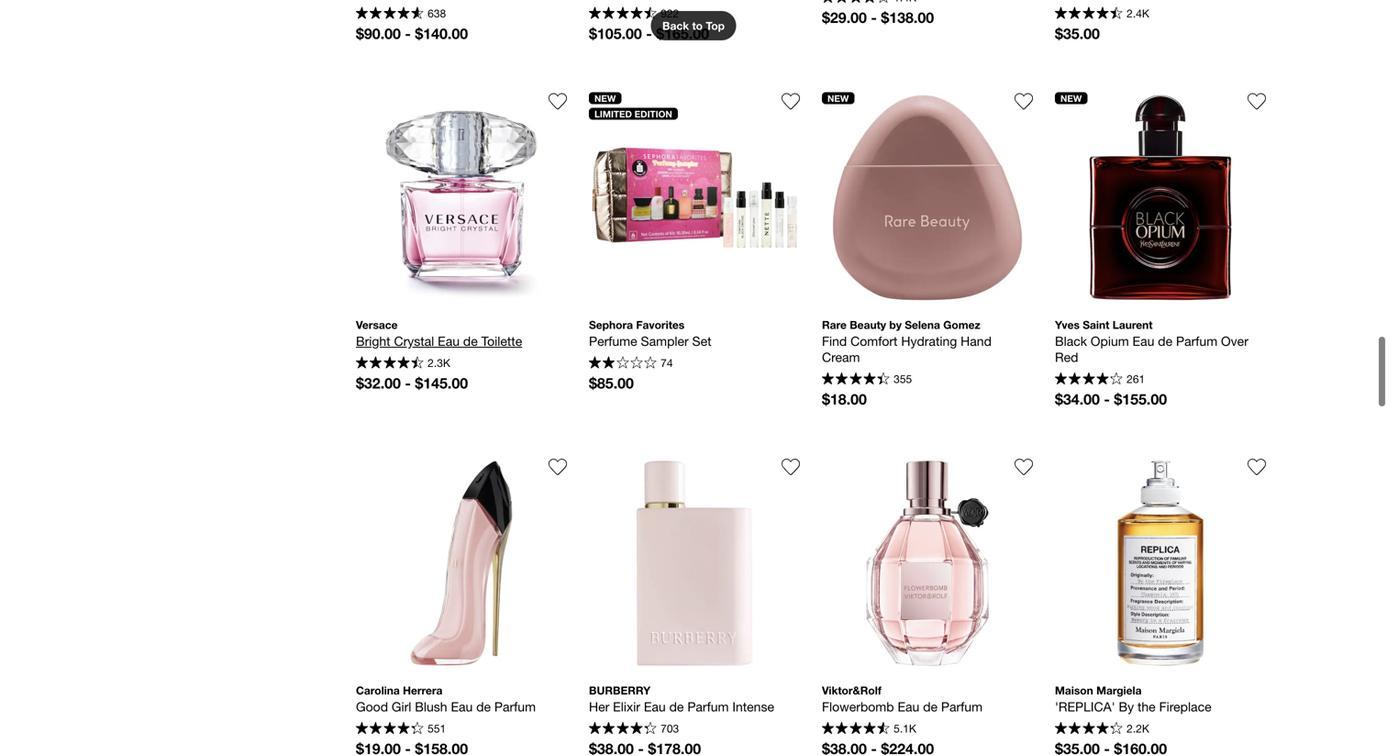 Task type: describe. For each thing, give the bounding box(es) containing it.
versace bright crystal eau de toilette
[[356, 318, 522, 348]]

$145.00
[[415, 374, 468, 392]]

4 stars element for '1.4k reviews' element
[[822, 0, 890, 5]]

$32.00
[[356, 374, 401, 392]]

bright
[[356, 333, 390, 348]]

perfume
[[589, 333, 637, 348]]

hydrating
[[901, 333, 957, 348]]

4.5 stars element for flowerbomb eau de parfum
[[822, 722, 890, 737]]

burberry
[[589, 684, 651, 697]]

2.2k reviews element
[[1127, 722, 1150, 735]]

burberry her elixir eau de parfum intense
[[589, 684, 774, 714]]

find
[[822, 333, 847, 348]]

by
[[1119, 699, 1134, 714]]

sign in to love carolina herrera - good girl blush eau de parfum image
[[549, 458, 567, 476]]

4.5 stars element for her elixir eau de parfum intense
[[589, 722, 657, 737]]

new for $18.00
[[828, 92, 849, 103]]

eau inside burberry her elixir eau de parfum intense
[[644, 699, 666, 714]]

$85.00
[[589, 374, 634, 392]]

saint
[[1083, 318, 1110, 331]]

edition
[[635, 108, 672, 119]]

$155.00
[[1114, 390, 1167, 408]]

2.3k reviews element
[[428, 356, 450, 369]]

551
[[428, 722, 446, 735]]

rare
[[822, 318, 847, 331]]

551 reviews element
[[428, 722, 446, 735]]

sampler
[[641, 333, 689, 348]]

margiela
[[1097, 684, 1142, 697]]

eau inside viktor&rolf flowerbomb eau de parfum
[[898, 699, 920, 714]]

1.4k reviews element
[[894, 0, 916, 3]]

set
[[692, 333, 712, 348]]

versace - bright crystal eau de toilette image
[[356, 92, 567, 303]]

sephora favorites perfume sampler set
[[589, 318, 712, 348]]

maison margiela 'replica' by the fireplace
[[1055, 684, 1212, 714]]

over
[[1221, 333, 1249, 348]]

laurent
[[1113, 318, 1153, 331]]

sign in to love maison margiela - 'replica' by the fireplace image
[[1248, 458, 1266, 476]]

parfum inside burberry her elixir eau de parfum intense
[[688, 699, 729, 714]]

rare beauty by selena gomez find comfort hydrating hand cream
[[822, 318, 995, 365]]

2.4k reviews element
[[1127, 7, 1150, 20]]

- for $34.00
[[1104, 390, 1110, 408]]

carolina herrera - good girl blush eau de parfum image
[[356, 458, 567, 669]]

$138.00
[[881, 9, 934, 26]]

638 reviews element
[[428, 7, 446, 20]]

her
[[589, 699, 609, 714]]

girl
[[392, 699, 411, 714]]

limited
[[595, 108, 632, 119]]

sign in to love yves saint laurent - black opium eau de parfum over red image
[[1248, 92, 1266, 110]]

new for $34.00 - $155.00
[[1061, 92, 1082, 103]]

638
[[428, 7, 446, 20]]

selena
[[905, 318, 940, 331]]

'replica'
[[1055, 699, 1115, 714]]

- for $105.00
[[646, 25, 652, 42]]

2.2k
[[1127, 722, 1150, 735]]

herrera
[[403, 684, 443, 697]]

- for $32.00
[[405, 374, 411, 392]]

by
[[889, 318, 902, 331]]

$29.00 - $138.00 link
[[822, 0, 1033, 32]]

sephora favorites - perfume sampler set image
[[589, 92, 800, 303]]

top
[[706, 19, 725, 32]]

carolina
[[356, 684, 400, 697]]

4.5 stars element up $90.00
[[356, 7, 424, 21]]

flowerbomb
[[822, 699, 894, 714]]

beauty
[[850, 318, 886, 331]]

burberry - her elixir eau de parfum intense image
[[589, 458, 800, 669]]

5.1k reviews element
[[894, 722, 916, 735]]

yves saint laurent black opium eau de parfum over red
[[1055, 318, 1252, 365]]

black
[[1055, 333, 1087, 348]]

new inside new limited edition
[[595, 92, 616, 103]]

$34.00
[[1055, 390, 1100, 408]]

74 reviews element
[[661, 356, 673, 369]]

2.4k
[[1127, 7, 1150, 20]]

de inside versace bright crystal eau de toilette
[[463, 333, 478, 348]]

cream
[[822, 349, 860, 365]]

$34.00 - $155.00
[[1055, 390, 1167, 408]]

red
[[1055, 349, 1078, 365]]

de inside viktor&rolf flowerbomb eau de parfum
[[923, 699, 938, 714]]

de inside burberry her elixir eau de parfum intense
[[669, 699, 684, 714]]



Task type: locate. For each thing, give the bounding box(es) containing it.
- for $90.00
[[405, 25, 411, 42]]

3 new from the left
[[1061, 92, 1082, 103]]

carolina herrera good girl blush eau de parfum
[[356, 684, 536, 714]]

- for $29.00
[[871, 9, 877, 26]]

de right blush at bottom left
[[476, 699, 491, 714]]

eau right blush at bottom left
[[451, 699, 473, 714]]

4.5 stars element for good girl blush eau de parfum
[[356, 722, 424, 737]]

eau up 703 reviews element
[[644, 699, 666, 714]]

4.5 stars element down girl
[[356, 722, 424, 737]]

4.5 stars element
[[356, 7, 424, 21], [589, 7, 657, 21], [1055, 7, 1123, 21], [356, 356, 424, 371], [822, 372, 890, 387], [356, 722, 424, 737], [589, 722, 657, 737], [822, 722, 890, 737], [1055, 722, 1123, 737]]

parfum inside "carolina herrera good girl blush eau de parfum"
[[494, 699, 536, 714]]

blush
[[415, 699, 447, 714]]

4 stars element up $34.00
[[1055, 372, 1123, 387]]

355
[[894, 373, 912, 385]]

sign in to love burberry - her elixir eau de parfum intense image
[[782, 458, 800, 476]]

4.5 stars element for bright crystal eau de toilette
[[356, 356, 424, 371]]

viktor&rolf - flowerbomb eau de parfum image
[[822, 458, 1033, 669]]

sign in to love rare beauty by selena gomez - find comfort hydrating hand cream image
[[1015, 92, 1033, 110]]

sign in to love versace - bright crystal eau de toilette image
[[549, 92, 567, 110]]

5.1k
[[894, 722, 916, 735]]

opium
[[1091, 333, 1129, 348]]

2 new from the left
[[828, 92, 849, 103]]

4.5 stars element down elixir
[[589, 722, 657, 737]]

4 stars element inside $29.00 - $138.00 link
[[822, 0, 890, 5]]

eau down laurent
[[1133, 333, 1155, 348]]

2 stars element
[[589, 356, 657, 371]]

- left back
[[646, 25, 652, 42]]

- right $29.00
[[871, 9, 877, 26]]

eau inside yves saint laurent black opium eau de parfum over red
[[1133, 333, 1155, 348]]

$29.00
[[822, 9, 867, 26]]

sign in to love viktor&rolf - flowerbomb eau de parfum image
[[1015, 458, 1033, 476]]

2 horizontal spatial new
[[1061, 92, 1082, 103]]

good
[[356, 699, 388, 714]]

922 reviews element
[[661, 7, 679, 20]]

4.5 stars element down flowerbomb
[[822, 722, 890, 737]]

de inside "carolina herrera good girl blush eau de parfum"
[[476, 699, 491, 714]]

$140.00
[[415, 25, 468, 42]]

new up limited
[[595, 92, 616, 103]]

eau
[[438, 333, 460, 348], [1133, 333, 1155, 348], [451, 699, 473, 714], [644, 699, 666, 714], [898, 699, 920, 714]]

1 vertical spatial 4 stars element
[[1055, 372, 1123, 387]]

favorites
[[636, 318, 685, 331]]

0 horizontal spatial 4 stars element
[[822, 0, 890, 5]]

261
[[1127, 373, 1145, 385]]

922
[[661, 7, 679, 20]]

eau inside "carolina herrera good girl blush eau de parfum"
[[451, 699, 473, 714]]

sephora
[[589, 318, 633, 331]]

crystal
[[394, 333, 434, 348]]

$105.00
[[589, 25, 642, 42]]

4.5 stars element up $18.00
[[822, 372, 890, 387]]

versace
[[356, 318, 398, 331]]

hand
[[961, 333, 992, 348]]

de up the 703
[[669, 699, 684, 714]]

74
[[661, 356, 673, 369]]

rare beauty by selena gomez - find comfort hydrating hand cream image
[[822, 92, 1033, 303]]

new right the sign in to love rare beauty by selena gomez - find comfort hydrating hand cream image
[[1061, 92, 1082, 103]]

viktor&rolf
[[822, 684, 882, 697]]

parfum inside yves saint laurent black opium eau de parfum over red
[[1176, 333, 1218, 348]]

comfort
[[851, 333, 898, 348]]

0 vertical spatial 4 stars element
[[822, 0, 890, 5]]

261 reviews element
[[1127, 373, 1145, 385]]

355 reviews element
[[894, 373, 912, 385]]

yves
[[1055, 318, 1080, 331]]

de right opium
[[1158, 333, 1173, 348]]

new
[[595, 92, 616, 103], [828, 92, 849, 103], [1061, 92, 1082, 103]]

4 stars element up $29.00
[[822, 0, 890, 5]]

intense
[[732, 699, 774, 714]]

de left toilette
[[463, 333, 478, 348]]

toilette
[[481, 333, 522, 348]]

$105.00 - $165.00
[[589, 25, 709, 42]]

- right $34.00
[[1104, 390, 1110, 408]]

1 new from the left
[[595, 92, 616, 103]]

eau up 5.1k reviews element
[[898, 699, 920, 714]]

gomez
[[943, 318, 981, 331]]

- right $90.00
[[405, 25, 411, 42]]

4.5 stars element down 'replica'
[[1055, 722, 1123, 737]]

back to top
[[662, 19, 725, 32]]

$90.00
[[356, 25, 401, 42]]

eau up 2.3k
[[438, 333, 460, 348]]

2.3k
[[428, 356, 450, 369]]

4.5 stars element up $32.00
[[356, 356, 424, 371]]

1 horizontal spatial new
[[828, 92, 849, 103]]

4.5 stars element up the $35.00
[[1055, 7, 1123, 21]]

4.5 stars element up $105.00
[[589, 7, 657, 21]]

1 horizontal spatial 4 stars element
[[1055, 372, 1123, 387]]

fireplace
[[1159, 699, 1212, 714]]

to
[[692, 19, 703, 32]]

703 reviews element
[[661, 722, 679, 735]]

de inside yves saint laurent black opium eau de parfum over red
[[1158, 333, 1173, 348]]

$29.00 - $138.00
[[822, 9, 934, 26]]

0 horizontal spatial new
[[595, 92, 616, 103]]

$165.00
[[656, 25, 709, 42]]

4.5 stars element for 'replica' by the fireplace
[[1055, 722, 1123, 737]]

maison margiela - 'replica' by the fireplace image
[[1055, 458, 1266, 669]]

maison
[[1055, 684, 1093, 697]]

4.5 stars element for find comfort hydrating hand cream
[[822, 372, 890, 387]]

- right $32.00
[[405, 374, 411, 392]]

back to top button
[[651, 11, 736, 40]]

new right sign in to love sephora favorites - perfume sampler set icon
[[828, 92, 849, 103]]

new limited edition
[[595, 92, 672, 119]]

de
[[463, 333, 478, 348], [1158, 333, 1173, 348], [476, 699, 491, 714], [669, 699, 684, 714], [923, 699, 938, 714]]

4 stars element for 261 reviews "element"
[[1055, 372, 1123, 387]]

$18.00
[[822, 390, 867, 408]]

$90.00 - $140.00
[[356, 25, 468, 42]]

$35.00
[[1055, 25, 1100, 42]]

parfum inside viktor&rolf flowerbomb eau de parfum
[[941, 699, 983, 714]]

4 stars element
[[822, 0, 890, 5], [1055, 372, 1123, 387]]

yves saint laurent - black opium eau de parfum over red image
[[1055, 92, 1266, 303]]

elixir
[[613, 699, 640, 714]]

$32.00 - $145.00
[[356, 374, 468, 392]]

eau inside versace bright crystal eau de toilette
[[438, 333, 460, 348]]

viktor&rolf flowerbomb eau de parfum
[[822, 684, 983, 714]]

703
[[661, 722, 679, 735]]

-
[[871, 9, 877, 26], [405, 25, 411, 42], [646, 25, 652, 42], [405, 374, 411, 392], [1104, 390, 1110, 408]]

the
[[1138, 699, 1156, 714]]

de right flowerbomb
[[923, 699, 938, 714]]

sign in to love sephora favorites - perfume sampler set image
[[782, 92, 800, 110]]

parfum
[[1176, 333, 1218, 348], [494, 699, 536, 714], [688, 699, 729, 714], [941, 699, 983, 714]]

back
[[662, 19, 689, 32]]



Task type: vqa. For each thing, say whether or not it's contained in the screenshot.


